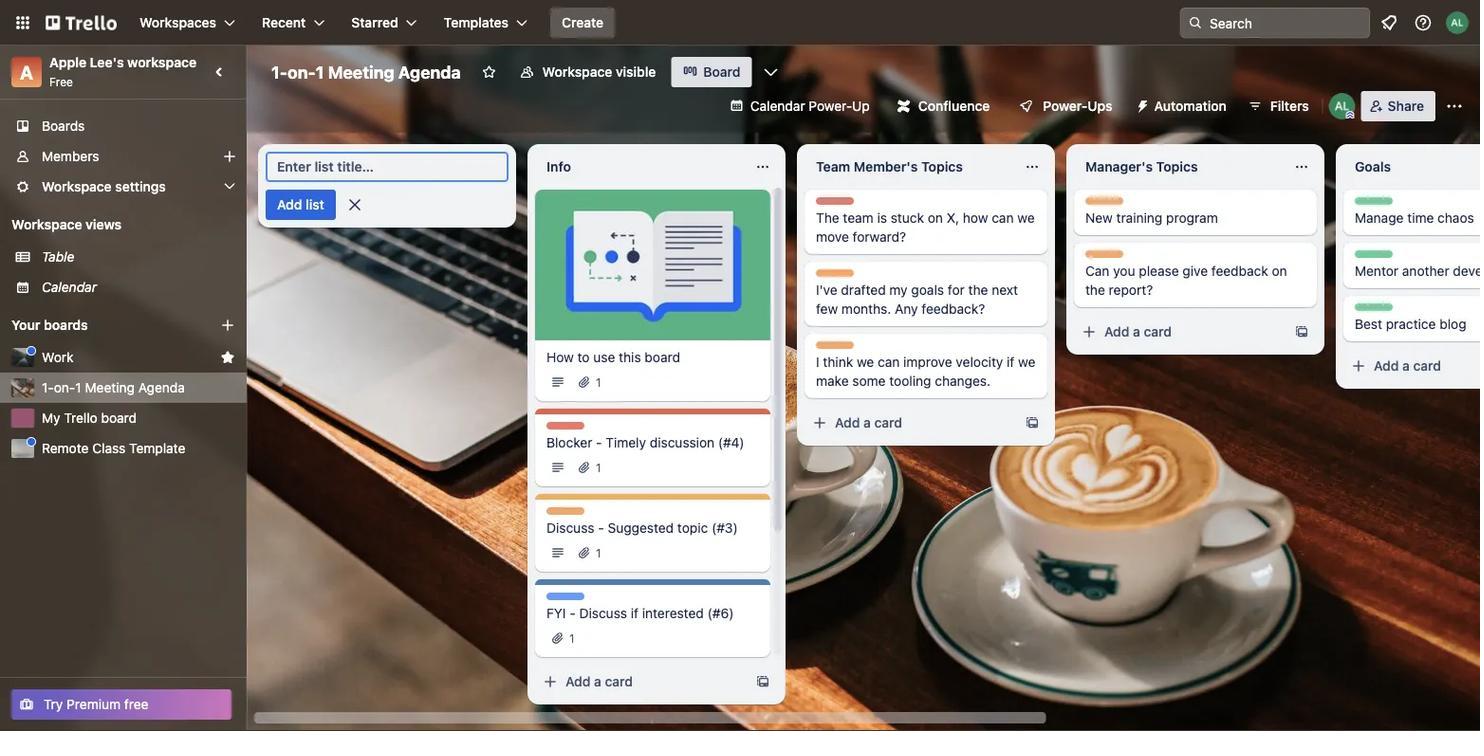 Task type: vqa. For each thing, say whether or not it's contained in the screenshot.
add a card button associated with Info
yes



Task type: locate. For each thing, give the bounding box(es) containing it.
0 horizontal spatial if
[[631, 606, 639, 622]]

we up some
[[857, 355, 874, 370]]

1 horizontal spatial if
[[1007, 355, 1015, 370]]

on left x,
[[928, 210, 943, 226]]

starred icon image
[[220, 350, 235, 365]]

improve
[[904, 355, 953, 370]]

2 topics from the left
[[1157, 159, 1198, 175]]

you
[[1114, 263, 1136, 279]]

can
[[1086, 263, 1110, 279]]

agenda left 'star or unstar board' icon
[[399, 62, 461, 82]]

members
[[42, 149, 99, 164]]

team
[[816, 159, 851, 175]]

0 vertical spatial on
[[928, 210, 943, 226]]

topics up discuss new training program
[[1157, 159, 1198, 175]]

visible
[[616, 64, 656, 80]]

goal down goals
[[1355, 198, 1380, 212]]

workspace inside "button"
[[543, 64, 613, 80]]

1 down "use"
[[596, 376, 601, 389]]

mentor another deve link
[[1355, 262, 1481, 281]]

the
[[969, 282, 989, 298], [1086, 282, 1106, 298]]

apple lee's workspace free
[[49, 55, 197, 88]]

discuss inside discuss i think we can improve velocity if we make some tooling changes.
[[816, 343, 859, 356]]

card for manager's topics
[[1144, 324, 1172, 340]]

please
[[1139, 263, 1179, 279]]

discuss for can
[[1086, 252, 1129, 265]]

goal for mentor
[[1355, 252, 1380, 265]]

star or unstar board image
[[482, 65, 497, 80]]

0 vertical spatial agenda
[[399, 62, 461, 82]]

on- down work
[[54, 380, 75, 396]]

add a card button for info
[[535, 667, 748, 698]]

apple
[[49, 55, 86, 70]]

color: red, title: "blocker" element left timely
[[547, 422, 588, 437]]

- inside fyi fyi - discuss if interested (#6)
[[570, 606, 576, 622]]

months.
[[842, 301, 892, 317]]

practice
[[1387, 317, 1437, 332]]

1 color: green, title: "goal" element from the top
[[1355, 197, 1393, 212]]

color: red, title: "blocker" element up 'move'
[[816, 197, 858, 212]]

discuss for new
[[1086, 198, 1129, 212]]

2 vertical spatial goal
[[1355, 305, 1380, 318]]

0 horizontal spatial the
[[969, 282, 989, 298]]

workspace settings button
[[0, 172, 247, 202]]

1-on-1 meeting agenda down starred
[[271, 62, 461, 82]]

make
[[816, 374, 849, 389]]

trello
[[64, 411, 98, 426]]

color: orange, title: "discuss" element for think
[[816, 342, 859, 356]]

add a card down practice
[[1374, 358, 1442, 374]]

try premium free
[[44, 697, 149, 713]]

views
[[86, 217, 122, 233]]

if left interested
[[631, 606, 639, 622]]

0 vertical spatial color: green, title: "goal" element
[[1355, 197, 1393, 212]]

discussion
[[650, 435, 715, 451]]

0 vertical spatial calendar
[[751, 98, 806, 114]]

color: orange, title: "discuss" element up make
[[816, 342, 859, 356]]

power- up team
[[809, 98, 853, 114]]

card down some
[[875, 415, 903, 431]]

3 goal from the top
[[1355, 305, 1380, 318]]

goal inside goal mentor another deve
[[1355, 252, 1380, 265]]

1 horizontal spatial agenda
[[399, 62, 461, 82]]

board right this
[[645, 350, 681, 365]]

create button
[[551, 8, 615, 38]]

goal inside goal best practice blog
[[1355, 305, 1380, 318]]

1 vertical spatial goal
[[1355, 252, 1380, 265]]

discuss new training program
[[1086, 198, 1219, 226]]

2 power- from the left
[[1043, 98, 1088, 114]]

deve
[[1454, 263, 1481, 279]]

a
[[1133, 324, 1141, 340], [1403, 358, 1410, 374], [864, 415, 871, 431], [594, 674, 602, 690]]

- inside blocker blocker - timely discussion (#4)
[[596, 435, 602, 451]]

- inside discuss discuss - suggested topic (#3)
[[598, 521, 604, 536]]

goal best practice blog
[[1355, 305, 1467, 332]]

1 horizontal spatial create from template… image
[[1295, 325, 1310, 340]]

add down best
[[1374, 358, 1400, 374]]

calendar down table
[[42, 280, 97, 295]]

-
[[596, 435, 602, 451], [598, 521, 604, 536], [570, 606, 576, 622]]

discuss i've drafted my goals for the next few months. any feedback?
[[816, 271, 1018, 317]]

color: green, title: "goal" element for manage
[[1355, 197, 1393, 212]]

power-ups button
[[1006, 91, 1124, 121]]

workspace navigation collapse icon image
[[207, 59, 234, 85]]

0 horizontal spatial create from template… image
[[756, 675, 771, 690]]

card
[[1144, 324, 1172, 340], [1414, 358, 1442, 374], [875, 415, 903, 431], [605, 674, 633, 690]]

the inside the discuss i've drafted my goals for the next few months. any feedback?
[[969, 282, 989, 298]]

0 horizontal spatial on
[[928, 210, 943, 226]]

add a card down some
[[835, 415, 903, 431]]

add a card for manager's topics
[[1105, 324, 1172, 340]]

1 horizontal spatial meeting
[[328, 62, 395, 82]]

- for fyi
[[570, 606, 576, 622]]

chaos
[[1438, 210, 1475, 226]]

1 horizontal spatial topics
[[1157, 159, 1198, 175]]

board
[[645, 350, 681, 365], [101, 411, 137, 426]]

2 goal from the top
[[1355, 252, 1380, 265]]

1
[[316, 62, 324, 82], [596, 376, 601, 389], [75, 380, 81, 396], [596, 461, 601, 475], [596, 547, 601, 560], [570, 632, 575, 645]]

color: green, title: "goal" element
[[1355, 197, 1393, 212], [1355, 251, 1393, 265], [1355, 304, 1393, 318]]

board
[[704, 64, 741, 80]]

0 vertical spatial 1-on-1 meeting agenda
[[271, 62, 461, 82]]

meeting
[[328, 62, 395, 82], [85, 380, 135, 396]]

0 horizontal spatial power-
[[809, 98, 853, 114]]

add down color: blue, title: "fyi" element
[[566, 674, 591, 690]]

discuss inside "discuss can you please give feedback on the report?"
[[1086, 252, 1129, 265]]

color: red, title: "blocker" element
[[816, 197, 858, 212], [547, 422, 588, 437]]

1 inside 1-on-1 meeting agenda link
[[75, 380, 81, 396]]

1-on-1 meeting agenda link
[[42, 379, 235, 398]]

1 vertical spatial if
[[631, 606, 639, 622]]

power- left "sm" icon
[[1043, 98, 1088, 114]]

list
[[306, 197, 324, 213]]

meeting inside board name text field
[[328, 62, 395, 82]]

discuss for i've
[[816, 271, 859, 284]]

1 vertical spatial agenda
[[138, 380, 185, 396]]

1 vertical spatial -
[[598, 521, 604, 536]]

color: green, title: "goal" element down manage
[[1355, 251, 1393, 265]]

1 horizontal spatial color: red, title: "blocker" element
[[816, 197, 858, 212]]

primary element
[[0, 0, 1481, 46]]

create from template… image for info
[[756, 675, 771, 690]]

1-on-1 meeting agenda down work 'link'
[[42, 380, 185, 396]]

(#4)
[[718, 435, 745, 451]]

on inside blocker the team is stuck on x, how can we move forward?
[[928, 210, 943, 226]]

1 horizontal spatial 1-
[[271, 62, 288, 82]]

starred button
[[340, 8, 429, 38]]

1-on-1 meeting agenda inside board name text field
[[271, 62, 461, 82]]

2 color: green, title: "goal" element from the top
[[1355, 251, 1393, 265]]

if
[[1007, 355, 1015, 370], [631, 606, 639, 622]]

card for info
[[605, 674, 633, 690]]

1 the from the left
[[969, 282, 989, 298]]

calendar for calendar power-up
[[751, 98, 806, 114]]

try premium free button
[[11, 690, 232, 720]]

0 horizontal spatial meeting
[[85, 380, 135, 396]]

add a card
[[1105, 324, 1172, 340], [1374, 358, 1442, 374], [835, 415, 903, 431], [566, 674, 633, 690]]

the right for
[[969, 282, 989, 298]]

the down can
[[1086, 282, 1106, 298]]

on right feedback
[[1272, 263, 1288, 279]]

0 vertical spatial board
[[645, 350, 681, 365]]

calendar for calendar
[[42, 280, 97, 295]]

workspace inside popup button
[[42, 179, 112, 195]]

1 up the trello
[[75, 380, 81, 396]]

color: green, title: "goal" element down goals
[[1355, 197, 1393, 212]]

feedback?
[[922, 301, 986, 317]]

0 horizontal spatial 1-
[[42, 380, 54, 396]]

1 vertical spatial board
[[101, 411, 137, 426]]

meeting down work 'link'
[[85, 380, 135, 396]]

goal
[[1355, 198, 1380, 212], [1355, 252, 1380, 265], [1355, 305, 1380, 318]]

power- inside calendar power-up link
[[809, 98, 853, 114]]

blocker inside blocker the team is stuck on x, how can we move forward?
[[816, 198, 858, 212]]

1 vertical spatial workspace
[[42, 179, 112, 195]]

1 vertical spatial create from template… image
[[756, 675, 771, 690]]

a down "report?"
[[1133, 324, 1141, 340]]

velocity
[[956, 355, 1004, 370]]

boards link
[[0, 111, 247, 141]]

1 vertical spatial on-
[[54, 380, 75, 396]]

1 vertical spatial on
[[1272, 263, 1288, 279]]

discuss i think we can improve velocity if we make some tooling changes.
[[816, 343, 1036, 389]]

topics up x,
[[922, 159, 963, 175]]

color: orange, title: "discuss" element down new
[[1086, 251, 1129, 265]]

color: orange, title: "discuss" element
[[1086, 197, 1129, 212], [1086, 251, 1129, 265], [816, 270, 859, 284], [816, 342, 859, 356], [547, 508, 590, 522]]

2 vertical spatial workspace
[[11, 217, 82, 233]]

automation button
[[1128, 91, 1238, 121]]

on
[[928, 210, 943, 226], [1272, 263, 1288, 279]]

we right velocity
[[1019, 355, 1036, 370]]

add a card button down fyi - discuss if interested (#6) link
[[535, 667, 748, 698]]

how to use this board
[[547, 350, 681, 365]]

the inside "discuss can you please give feedback on the report?"
[[1086, 282, 1106, 298]]

agenda up my trello board link
[[138, 380, 185, 396]]

0 vertical spatial workspace
[[543, 64, 613, 80]]

for
[[948, 282, 965, 298]]

add down make
[[835, 415, 860, 431]]

card down fyi - discuss if interested (#6) link
[[605, 674, 633, 690]]

can right how
[[992, 210, 1014, 226]]

think
[[823, 355, 854, 370]]

0 vertical spatial on-
[[288, 62, 316, 82]]

1 vertical spatial can
[[878, 355, 900, 370]]

2 vertical spatial color: green, title: "goal" element
[[1355, 304, 1393, 318]]

0 horizontal spatial agenda
[[138, 380, 185, 396]]

your boards with 4 items element
[[11, 314, 192, 337]]

add a card button for team member's topics
[[805, 408, 1018, 439]]

add a card down "report?"
[[1105, 324, 1172, 340]]

0 horizontal spatial topics
[[922, 159, 963, 175]]

discuss for i
[[816, 343, 859, 356]]

info
[[547, 159, 571, 175]]

goal down mentor
[[1355, 305, 1380, 318]]

0 vertical spatial meeting
[[328, 62, 395, 82]]

team member's topics
[[816, 159, 963, 175]]

1 horizontal spatial 1-on-1 meeting agenda
[[271, 62, 461, 82]]

1 vertical spatial meeting
[[85, 380, 135, 396]]

Goals text field
[[1344, 152, 1481, 182]]

work link
[[42, 348, 213, 367]]

1 horizontal spatial on-
[[288, 62, 316, 82]]

2 fyi from the top
[[547, 606, 566, 622]]

on inside "discuss can you please give feedback on the report?"
[[1272, 263, 1288, 279]]

workspace down create button
[[543, 64, 613, 80]]

a down fyi fyi - discuss if interested (#6)
[[594, 674, 602, 690]]

remote class template
[[42, 441, 185, 457]]

my
[[890, 282, 908, 298]]

discuss
[[1086, 198, 1129, 212], [1086, 252, 1129, 265], [816, 271, 859, 284], [816, 343, 859, 356], [547, 509, 590, 522], [547, 521, 595, 536], [579, 606, 627, 622]]

create from template… image
[[1295, 325, 1310, 340], [756, 675, 771, 690]]

1 goal from the top
[[1355, 198, 1380, 212]]

0 vertical spatial create from template… image
[[1295, 325, 1310, 340]]

- for blocker
[[596, 435, 602, 451]]

0 horizontal spatial color: red, title: "blocker" element
[[547, 422, 588, 437]]

1 power- from the left
[[809, 98, 853, 114]]

0 horizontal spatial calendar
[[42, 280, 97, 295]]

color: blue, title: "fyi" element
[[547, 593, 585, 607]]

board up remote class template in the left bottom of the page
[[101, 411, 137, 426]]

discuss inside discuss new training program
[[1086, 198, 1129, 212]]

blocker for blocker
[[547, 423, 588, 437]]

0 horizontal spatial 1-on-1 meeting agenda
[[42, 380, 185, 396]]

topics
[[922, 159, 963, 175], [1157, 159, 1198, 175]]

0 vertical spatial if
[[1007, 355, 1015, 370]]

a link
[[11, 57, 42, 87]]

calendar down customize views image
[[751, 98, 806, 114]]

0 vertical spatial can
[[992, 210, 1014, 226]]

goals
[[912, 282, 945, 298]]

0 vertical spatial 1-
[[271, 62, 288, 82]]

3 color: green, title: "goal" element from the top
[[1355, 304, 1393, 318]]

color: orange, title: "discuss" element up few
[[816, 270, 859, 284]]

Enter list title… text field
[[266, 152, 509, 182]]

workspace down members
[[42, 179, 112, 195]]

meeting down starred
[[328, 62, 395, 82]]

power-
[[809, 98, 853, 114], [1043, 98, 1088, 114]]

1 down recent popup button
[[316, 62, 324, 82]]

0 horizontal spatial can
[[878, 355, 900, 370]]

1 horizontal spatial the
[[1086, 282, 1106, 298]]

1 vertical spatial color: red, title: "blocker" element
[[547, 422, 588, 437]]

add a card button down the can you please give feedback on the report? link
[[1074, 317, 1287, 347]]

color: green, title: "goal" element down mentor
[[1355, 304, 1393, 318]]

workspace up table
[[11, 217, 82, 233]]

another
[[1403, 263, 1450, 279]]

color: orange, title: "discuss" element down manager's
[[1086, 197, 1129, 212]]

1 vertical spatial 1-
[[42, 380, 54, 396]]

1- down recent
[[271, 62, 288, 82]]

card down "report?"
[[1144, 324, 1172, 340]]

add down "report?"
[[1105, 324, 1130, 340]]

on- down recent popup button
[[288, 62, 316, 82]]

0 vertical spatial color: red, title: "blocker" element
[[816, 197, 858, 212]]

new training program link
[[1086, 209, 1306, 228]]

add a card down fyi fyi - discuss if interested (#6)
[[566, 674, 633, 690]]

starred
[[351, 15, 398, 30]]

0 vertical spatial -
[[596, 435, 602, 451]]

1 horizontal spatial power-
[[1043, 98, 1088, 114]]

free
[[124, 697, 149, 713]]

2 the from the left
[[1086, 282, 1106, 298]]

1 horizontal spatial can
[[992, 210, 1014, 226]]

1 vertical spatial calendar
[[42, 280, 97, 295]]

1- up 'my'
[[42, 380, 54, 396]]

fyi - discuss if interested (#6) link
[[547, 605, 759, 624]]

goal for best
[[1355, 305, 1380, 318]]

color: orange, title: "discuss" element left 'suggested'
[[547, 508, 590, 522]]

color: red, title: "blocker" element for blocker - timely discussion (#4)
[[547, 422, 588, 437]]

create from template… image
[[1025, 416, 1040, 431]]

1 horizontal spatial calendar
[[751, 98, 806, 114]]

premium
[[67, 697, 121, 713]]

workspace for workspace settings
[[42, 179, 112, 195]]

add
[[277, 197, 302, 213], [1105, 324, 1130, 340], [1374, 358, 1400, 374], [835, 415, 860, 431], [566, 674, 591, 690]]

search image
[[1188, 15, 1204, 30]]

1 vertical spatial color: green, title: "goal" element
[[1355, 251, 1393, 265]]

ups
[[1088, 98, 1113, 114]]

manage
[[1355, 210, 1404, 226]]

discuss inside the discuss i've drafted my goals for the next few months. any feedback?
[[816, 271, 859, 284]]

give
[[1183, 263, 1208, 279]]

on- inside board name text field
[[288, 62, 316, 82]]

remote
[[42, 441, 89, 457]]

add a card button down tooling
[[805, 408, 1018, 439]]

confluence
[[919, 98, 990, 114]]

a down some
[[864, 415, 871, 431]]

2 vertical spatial -
[[570, 606, 576, 622]]

we right how
[[1018, 210, 1035, 226]]

add left list
[[277, 197, 302, 213]]

can up some
[[878, 355, 900, 370]]

if right velocity
[[1007, 355, 1015, 370]]

create from template… image for manager's topics
[[1295, 325, 1310, 340]]

0 vertical spatial goal
[[1355, 198, 1380, 212]]

1 horizontal spatial on
[[1272, 263, 1288, 279]]

i think we can improve velocity if we make some tooling changes. link
[[816, 353, 1037, 391]]

goal down manage
[[1355, 252, 1380, 265]]

blog
[[1440, 317, 1467, 332]]

goal inside goal manage time chaos
[[1355, 198, 1380, 212]]



Task type: describe. For each thing, give the bounding box(es) containing it.
workspace visible
[[543, 64, 656, 80]]

1 fyi from the top
[[547, 594, 564, 607]]

manager's topics
[[1086, 159, 1198, 175]]

this
[[619, 350, 641, 365]]

sm image
[[1128, 91, 1155, 118]]

best practice blog link
[[1355, 315, 1481, 334]]

can inside blocker the team is stuck on x, how can we move forward?
[[992, 210, 1014, 226]]

1 down blocker blocker - timely discussion (#4)
[[596, 461, 601, 475]]

blocker - timely discussion (#4) link
[[547, 434, 759, 453]]

0 horizontal spatial on-
[[54, 380, 75, 396]]

workspace visible button
[[508, 57, 668, 87]]

confluence button
[[886, 91, 1002, 121]]

Board name text field
[[262, 57, 471, 87]]

to
[[578, 350, 590, 365]]

cancel list editing image
[[345, 196, 364, 215]]

filters
[[1271, 98, 1310, 114]]

1 vertical spatial 1-on-1 meeting agenda
[[42, 380, 185, 396]]

switch to… image
[[13, 13, 32, 32]]

suggested
[[608, 521, 674, 536]]

calendar power-up link
[[718, 91, 882, 121]]

we inside blocker the team is stuck on x, how can we move forward?
[[1018, 210, 1035, 226]]

boards
[[42, 118, 85, 134]]

automation
[[1155, 98, 1227, 114]]

members link
[[0, 141, 247, 172]]

workspace for workspace visible
[[543, 64, 613, 80]]

your
[[11, 318, 40, 333]]

x,
[[947, 210, 960, 226]]

add for team member's topics
[[835, 415, 860, 431]]

card down best practice blog link
[[1414, 358, 1442, 374]]

few
[[816, 301, 838, 317]]

how
[[547, 350, 574, 365]]

lee's
[[90, 55, 124, 70]]

apple lee (applelee29) image
[[1330, 93, 1356, 120]]

goal mentor another deve
[[1355, 252, 1481, 279]]

boards
[[44, 318, 88, 333]]

a for manager's topics
[[1133, 324, 1141, 340]]

if inside discuss i think we can improve velocity if we make some tooling changes.
[[1007, 355, 1015, 370]]

share button
[[1362, 91, 1436, 121]]

1 topics from the left
[[922, 159, 963, 175]]

can inside discuss i think we can improve velocity if we make some tooling changes.
[[878, 355, 900, 370]]

i've
[[816, 282, 838, 298]]

discuss can you please give feedback on the report?
[[1086, 252, 1288, 298]]

stuck
[[891, 210, 925, 226]]

Info text field
[[535, 152, 744, 182]]

program
[[1167, 210, 1219, 226]]

discuss for discuss
[[547, 509, 590, 522]]

any
[[895, 301, 918, 317]]

settings
[[115, 179, 166, 195]]

a down practice
[[1403, 358, 1410, 374]]

i
[[816, 355, 820, 370]]

add list button
[[266, 190, 336, 220]]

if inside fyi fyi - discuss if interested (#6)
[[631, 606, 639, 622]]

workspace for workspace views
[[11, 217, 82, 233]]

a for team member's topics
[[864, 415, 871, 431]]

add a card button down practice
[[1344, 351, 1481, 382]]

team
[[843, 210, 874, 226]]

blocker for the
[[816, 198, 858, 212]]

topic
[[678, 521, 708, 536]]

timely
[[606, 435, 646, 451]]

member's
[[854, 159, 918, 175]]

add for info
[[566, 674, 591, 690]]

add a card for team member's topics
[[835, 415, 903, 431]]

mentor
[[1355, 263, 1399, 279]]

back to home image
[[46, 8, 117, 38]]

- for discuss
[[598, 521, 604, 536]]

up
[[853, 98, 870, 114]]

add board image
[[220, 318, 235, 333]]

add a card button for manager's topics
[[1074, 317, 1287, 347]]

workspaces
[[140, 15, 216, 30]]

next
[[992, 282, 1018, 298]]

show menu image
[[1446, 97, 1465, 116]]

use
[[594, 350, 615, 365]]

how to use this board link
[[547, 348, 759, 367]]

Search field
[[1204, 9, 1370, 37]]

color: green, title: "goal" element for best
[[1355, 304, 1393, 318]]

some
[[853, 374, 886, 389]]

create
[[562, 15, 604, 30]]

meeting inside 1-on-1 meeting agenda link
[[85, 380, 135, 396]]

this member is an admin of this board. image
[[1347, 111, 1355, 120]]

customize views image
[[762, 63, 781, 82]]

1 down discuss discuss - suggested topic (#3)
[[596, 547, 601, 560]]

(#6)
[[708, 606, 734, 622]]

your boards
[[11, 318, 88, 333]]

manage time chaos link
[[1355, 209, 1481, 228]]

add inside button
[[277, 197, 302, 213]]

1 down color: blue, title: "fyi" element
[[570, 632, 575, 645]]

filters button
[[1242, 91, 1315, 121]]

changes.
[[935, 374, 991, 389]]

my trello board link
[[42, 409, 235, 428]]

1- inside board name text field
[[271, 62, 288, 82]]

apple lee's workspace link
[[49, 55, 197, 70]]

Manager's Topics text field
[[1074, 152, 1283, 182]]

goal manage time chaos
[[1355, 198, 1475, 226]]

0 horizontal spatial board
[[101, 411, 137, 426]]

Team Member's Topics text field
[[805, 152, 1014, 182]]

power- inside power-ups "button"
[[1043, 98, 1088, 114]]

my
[[42, 411, 60, 426]]

template
[[129, 441, 185, 457]]

the team is stuck on x, how can we move forward? link
[[816, 209, 1037, 247]]

color: orange, title: "discuss" element for you
[[1086, 251, 1129, 265]]

open information menu image
[[1414, 13, 1433, 32]]

a for info
[[594, 674, 602, 690]]

move
[[816, 229, 849, 245]]

best
[[1355, 317, 1383, 332]]

fyi fyi - discuss if interested (#6)
[[547, 594, 734, 622]]

work
[[42, 350, 74, 365]]

blocker blocker - timely discussion (#4)
[[547, 423, 745, 451]]

agenda inside board name text field
[[399, 62, 461, 82]]

add for manager's topics
[[1105, 324, 1130, 340]]

can you please give feedback on the report? link
[[1086, 262, 1306, 300]]

1 inside board name text field
[[316, 62, 324, 82]]

add a card for info
[[566, 674, 633, 690]]

workspaces button
[[128, 8, 247, 38]]

discuss inside fyi fyi - discuss if interested (#6)
[[579, 606, 627, 622]]

1 horizontal spatial board
[[645, 350, 681, 365]]

templates
[[444, 15, 509, 30]]

color: orange, title: "discuss" element for drafted
[[816, 270, 859, 284]]

goal for manage
[[1355, 198, 1380, 212]]

report?
[[1109, 282, 1154, 298]]

color: orange, title: "discuss" element for training
[[1086, 197, 1129, 212]]

color: green, title: "goal" element for mentor
[[1355, 251, 1393, 265]]

remote class template link
[[42, 439, 235, 458]]

table link
[[42, 248, 235, 267]]

color: red, title: "blocker" element for the team is stuck on x, how can we move forward?
[[816, 197, 858, 212]]

0 notifications image
[[1378, 11, 1401, 34]]

apple lee (applelee29) image
[[1447, 11, 1469, 34]]

board link
[[671, 57, 752, 87]]

confluence icon image
[[898, 100, 911, 113]]

card for team member's topics
[[875, 415, 903, 431]]

free
[[49, 75, 73, 88]]

the
[[816, 210, 840, 226]]

discuss discuss - suggested topic (#3)
[[547, 509, 738, 536]]

i've drafted my goals for the next few months. any feedback? link
[[816, 281, 1037, 319]]



